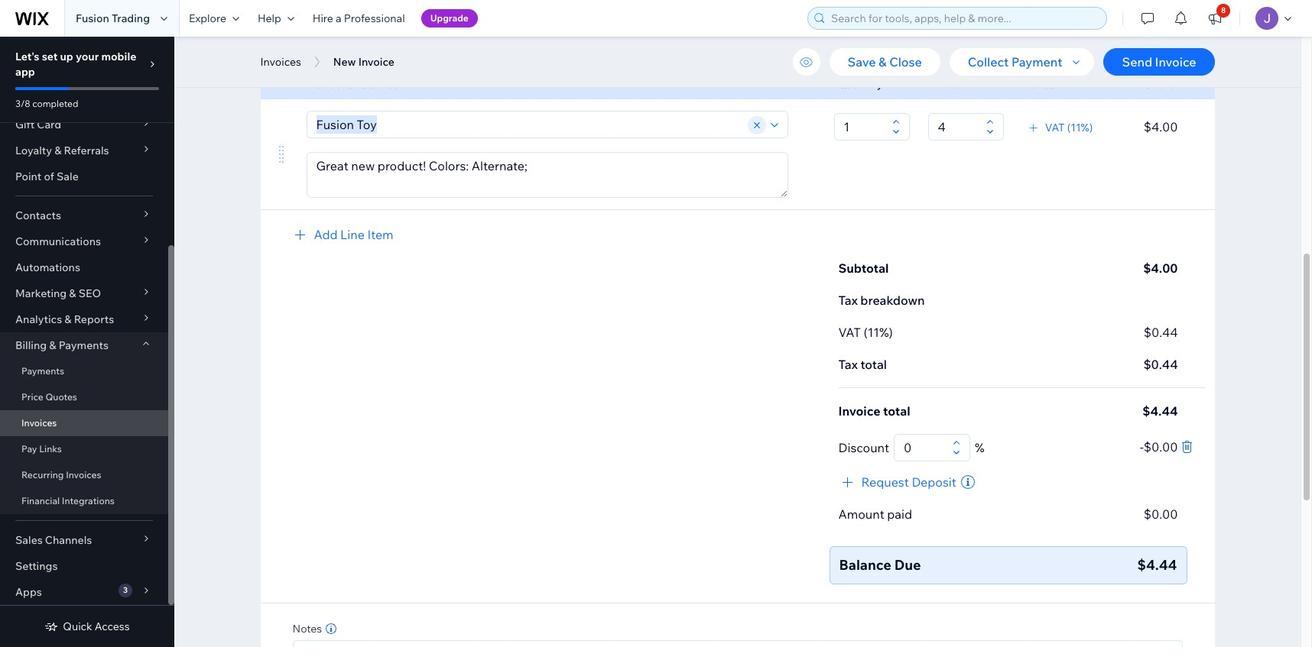 Task type: vqa. For each thing, say whether or not it's contained in the screenshot.
IDENTIFY
no



Task type: locate. For each thing, give the bounding box(es) containing it.
0 horizontal spatial (11%)
[[864, 325, 893, 340]]

8
[[1221, 5, 1226, 15]]

line right add
[[340, 227, 365, 242]]

$4.44 for invoice total
[[1143, 404, 1178, 419]]

invoices up pay links
[[21, 418, 57, 429]]

& inside save & close button
[[879, 54, 887, 70]]

vat (11%) up tax total
[[839, 325, 893, 340]]

Write a description text field
[[307, 153, 787, 197]]

vat up tax total
[[839, 325, 861, 340]]

links
[[39, 444, 62, 455]]

0 horizontal spatial invoice
[[358, 55, 394, 69]]

1 $0.44 from the top
[[1144, 325, 1178, 340]]

0 vertical spatial (11%)
[[1067, 121, 1093, 135]]

& for billing
[[49, 339, 56, 353]]

total up discount
[[883, 404, 911, 419]]

None text field
[[933, 114, 982, 140], [899, 435, 948, 461], [933, 114, 982, 140], [899, 435, 948, 461]]

invoice
[[1155, 54, 1196, 70], [358, 55, 394, 69], [839, 404, 881, 419]]

referrals
[[64, 144, 109, 158]]

1 vertical spatial invoices
[[21, 418, 57, 429]]

1 horizontal spatial vat
[[1045, 121, 1065, 135]]

invoice for send invoice
[[1155, 54, 1196, 70]]

& inside billing & payments dropdown button
[[49, 339, 56, 353]]

financial
[[21, 496, 60, 507]]

& for save
[[879, 54, 887, 70]]

invoices down help button
[[260, 55, 301, 69]]

1 vertical spatial tax
[[839, 357, 858, 372]]

access
[[95, 620, 130, 634]]

& inside the marketing & seo dropdown button
[[69, 287, 76, 301]]

0 vertical spatial tax
[[839, 293, 858, 308]]

marketing
[[15, 287, 67, 301]]

price for price
[[933, 77, 958, 91]]

0 vertical spatial total
[[861, 357, 887, 372]]

0 horizontal spatial invoices
[[21, 418, 57, 429]]

request deposit
[[861, 475, 957, 490]]

1 vertical spatial $0.00
[[1144, 507, 1178, 522]]

help button
[[249, 0, 303, 37]]

settings link
[[0, 554, 168, 580]]

& right loyalty
[[54, 144, 61, 158]]

None text field
[[839, 114, 887, 140]]

line down send
[[1129, 77, 1151, 91]]

upgrade
[[430, 12, 469, 24]]

gift card button
[[0, 112, 168, 138]]

price quotes
[[21, 392, 77, 403]]

invoice up discount
[[839, 404, 881, 419]]

request
[[861, 475, 909, 490]]

invoice up total
[[1155, 54, 1196, 70]]

collect payment
[[968, 54, 1063, 70]]

invoice inside button
[[1155, 54, 1196, 70]]

product or service
[[305, 77, 399, 91]]

payments up price quotes
[[21, 366, 64, 377]]

vat
[[1045, 121, 1065, 135], [839, 325, 861, 340]]

1 vertical spatial $4.00
[[1143, 261, 1178, 276]]

2 horizontal spatial invoice
[[1155, 54, 1196, 70]]

or
[[348, 77, 358, 91]]

item
[[367, 227, 394, 242]]

save
[[848, 54, 876, 70]]

2 horizontal spatial invoices
[[260, 55, 301, 69]]

0 horizontal spatial vat (11%)
[[839, 325, 893, 340]]

0 horizontal spatial line
[[340, 227, 365, 242]]

close
[[889, 54, 922, 70]]

billing & payments
[[15, 339, 109, 353]]

1 vertical spatial total
[[883, 404, 911, 419]]

0 vertical spatial vat
[[1045, 121, 1065, 135]]

2 tax from the top
[[839, 357, 858, 372]]

price down save & close button
[[933, 77, 958, 91]]

vat down taxes
[[1045, 121, 1065, 135]]

price inside price quotes "link"
[[21, 392, 43, 403]]

& for analytics
[[64, 313, 72, 327]]

& right save
[[879, 54, 887, 70]]

add
[[314, 227, 338, 242]]

2 $0.44 from the top
[[1144, 357, 1178, 372]]

integrations
[[62, 496, 115, 507]]

0 vertical spatial line
[[1129, 77, 1151, 91]]

add line item button
[[291, 226, 394, 244]]

channels
[[45, 534, 92, 548]]

1 vertical spatial $0.44
[[1144, 357, 1178, 372]]

1 horizontal spatial line
[[1129, 77, 1151, 91]]

8 button
[[1198, 0, 1232, 37]]

1 vertical spatial vat
[[839, 325, 861, 340]]

1 vertical spatial price
[[21, 392, 43, 403]]

tax down the subtotal at the top right
[[839, 293, 858, 308]]

tax
[[839, 293, 858, 308], [839, 357, 858, 372]]

quick
[[63, 620, 92, 634]]

recurring invoices
[[21, 470, 101, 481]]

settings
[[15, 560, 58, 574]]

total for invoice total
[[883, 404, 911, 419]]

invoices
[[260, 55, 301, 69], [21, 418, 57, 429], [66, 470, 101, 481]]

service
[[361, 77, 399, 91]]

&
[[879, 54, 887, 70], [54, 144, 61, 158], [69, 287, 76, 301], [64, 313, 72, 327], [49, 339, 56, 353]]

0 vertical spatial payments
[[59, 339, 109, 353]]

price
[[933, 77, 958, 91], [21, 392, 43, 403]]

1 vertical spatial vat (11%)
[[839, 325, 893, 340]]

& inside analytics & reports popup button
[[64, 313, 72, 327]]

collect
[[968, 54, 1009, 70]]

payments down analytics & reports popup button
[[59, 339, 109, 353]]

payments
[[59, 339, 109, 353], [21, 366, 64, 377]]

0 vertical spatial $4.44
[[1143, 404, 1178, 419]]

1 vertical spatial $4.44
[[1138, 557, 1177, 574]]

0 horizontal spatial price
[[21, 392, 43, 403]]

a
[[336, 11, 342, 25]]

total
[[1153, 77, 1178, 91]]

vat (11%) button
[[1027, 121, 1093, 135]]

3/8 completed
[[15, 98, 78, 109]]

$0.44 for vat (11%)
[[1144, 325, 1178, 340]]

& right billing on the left
[[49, 339, 56, 353]]

sales channels button
[[0, 528, 168, 554]]

vat (11%)
[[1045, 121, 1093, 135], [839, 325, 893, 340]]

0 vertical spatial invoices
[[260, 55, 301, 69]]

2 vertical spatial invoices
[[66, 470, 101, 481]]

balance due
[[839, 557, 921, 574]]

up
[[60, 50, 73, 63]]

hire a professional
[[313, 11, 405, 25]]

1 tax from the top
[[839, 293, 858, 308]]

& left 'reports'
[[64, 313, 72, 327]]

invoices inside button
[[260, 55, 301, 69]]

0 vertical spatial $0.44
[[1144, 325, 1178, 340]]

completed
[[32, 98, 78, 109]]

quotes
[[45, 392, 77, 403]]

line
[[1129, 77, 1151, 91], [340, 227, 365, 242]]

send invoice button
[[1104, 48, 1215, 76]]

0 vertical spatial $0.00
[[1144, 439, 1178, 455]]

tax for tax breakdown
[[839, 293, 858, 308]]

1 horizontal spatial price
[[933, 77, 958, 91]]

financial integrations link
[[0, 489, 168, 515]]

0 vertical spatial vat (11%)
[[1045, 121, 1093, 135]]

quantity
[[839, 77, 883, 91]]

total up invoice total
[[861, 357, 887, 372]]

(11%)
[[1067, 121, 1093, 135], [864, 325, 893, 340]]

invoices down pay links link
[[66, 470, 101, 481]]

price left quotes
[[21, 392, 43, 403]]

0 vertical spatial price
[[933, 77, 958, 91]]

invoice inside button
[[358, 55, 394, 69]]

loyalty & referrals
[[15, 144, 109, 158]]

fusion trading
[[76, 11, 150, 25]]

vat (11%) down taxes
[[1045, 121, 1093, 135]]

invoice up service
[[358, 55, 394, 69]]

$4.00
[[1144, 119, 1178, 135], [1143, 261, 1178, 276]]

payment
[[1012, 54, 1063, 70]]

professional
[[344, 11, 405, 25]]

1 vertical spatial line
[[340, 227, 365, 242]]

& left seo
[[69, 287, 76, 301]]

1 horizontal spatial invoices
[[66, 470, 101, 481]]

collect payment button
[[950, 48, 1095, 76]]

analytics & reports
[[15, 313, 114, 327]]

contacts button
[[0, 203, 168, 229]]

Add an item field
[[312, 112, 745, 138]]

tax up invoice total
[[839, 357, 858, 372]]

$0.44 for tax total
[[1144, 357, 1178, 372]]

$0.00
[[1144, 439, 1178, 455], [1144, 507, 1178, 522]]

hire
[[313, 11, 333, 25]]

& inside loyalty & referrals popup button
[[54, 144, 61, 158]]

trading
[[112, 11, 150, 25]]

0 horizontal spatial vat
[[839, 325, 861, 340]]

$4.44
[[1143, 404, 1178, 419], [1138, 557, 1177, 574]]

0 vertical spatial $4.00
[[1144, 119, 1178, 135]]



Task type: describe. For each thing, give the bounding box(es) containing it.
gift
[[15, 118, 35, 132]]

price quotes link
[[0, 385, 168, 411]]

2 $0.00 from the top
[[1144, 507, 1178, 522]]

mobile
[[101, 50, 136, 63]]

sales
[[15, 534, 43, 548]]

invoice total
[[839, 404, 911, 419]]

invoices for invoices link
[[21, 418, 57, 429]]

$4.44 for balance due
[[1138, 557, 1177, 574]]

marketing & seo
[[15, 287, 101, 301]]

breakdown
[[861, 293, 925, 308]]

let's set up your mobile app
[[15, 50, 136, 79]]

1 vertical spatial (11%)
[[864, 325, 893, 340]]

request deposit button
[[839, 473, 959, 492]]

tax for tax total
[[839, 357, 858, 372]]

point of sale link
[[0, 164, 168, 190]]

2 $4.00 from the top
[[1143, 261, 1178, 276]]

invoices button
[[253, 50, 309, 73]]

invoices for the invoices button
[[260, 55, 301, 69]]

billing
[[15, 339, 47, 353]]

paid
[[887, 507, 912, 522]]

send
[[1122, 54, 1152, 70]]

app
[[15, 65, 35, 79]]

line total
[[1129, 77, 1178, 91]]

balance
[[839, 557, 891, 574]]

of
[[44, 170, 54, 184]]

-
[[1140, 439, 1144, 455]]

save & close
[[848, 54, 922, 70]]

1 horizontal spatial (11%)
[[1067, 121, 1093, 135]]

analytics
[[15, 313, 62, 327]]

-$0.00
[[1140, 439, 1178, 455]]

apps
[[15, 586, 42, 600]]

price for price quotes
[[21, 392, 43, 403]]

billing & payments button
[[0, 333, 168, 359]]

& for loyalty
[[54, 144, 61, 158]]

point
[[15, 170, 42, 184]]

due
[[895, 557, 921, 574]]

contacts
[[15, 209, 61, 223]]

let's
[[15, 50, 39, 63]]

discount
[[839, 440, 889, 456]]

1 horizontal spatial invoice
[[839, 404, 881, 419]]

1 $4.00 from the top
[[1144, 119, 1178, 135]]

your
[[76, 50, 99, 63]]

new
[[333, 55, 356, 69]]

1 $0.00 from the top
[[1144, 439, 1178, 455]]

sidebar element
[[0, 0, 174, 648]]

fusion
[[76, 11, 109, 25]]

payments link
[[0, 359, 168, 385]]

gift card
[[15, 118, 61, 132]]

invoices link
[[0, 411, 168, 437]]

financial integrations
[[21, 496, 115, 507]]

sale
[[57, 170, 79, 184]]

set
[[42, 50, 58, 63]]

reports
[[74, 313, 114, 327]]

tax breakdown
[[839, 293, 925, 308]]

amount
[[839, 507, 885, 522]]

recurring
[[21, 470, 64, 481]]

pay links
[[21, 444, 62, 455]]

quick access
[[63, 620, 130, 634]]

new invoice button
[[326, 50, 402, 73]]

3/8
[[15, 98, 30, 109]]

point of sale
[[15, 170, 79, 184]]

new invoice
[[333, 55, 394, 69]]

explore
[[189, 11, 226, 25]]

product
[[305, 77, 345, 91]]

Give this invoice a title, e.g., Clothing Purchases or Website Redesign. field
[[298, 23, 1017, 49]]

1 vertical spatial payments
[[21, 366, 64, 377]]

taxes
[[1027, 77, 1055, 91]]

total for tax total
[[861, 357, 887, 372]]

sales channels
[[15, 534, 92, 548]]

communications button
[[0, 229, 168, 255]]

%
[[975, 440, 985, 456]]

1 horizontal spatial vat (11%)
[[1045, 121, 1093, 135]]

pay
[[21, 444, 37, 455]]

3
[[123, 586, 128, 596]]

loyalty
[[15, 144, 52, 158]]

communications
[[15, 235, 101, 249]]

line inside the "add line item" button
[[340, 227, 365, 242]]

deposit
[[912, 475, 957, 490]]

payments inside dropdown button
[[59, 339, 109, 353]]

save & close button
[[829, 48, 940, 76]]

marketing & seo button
[[0, 281, 168, 307]]

help
[[258, 11, 281, 25]]

notes
[[293, 622, 322, 636]]

seo
[[79, 287, 101, 301]]

Search for tools, apps, help & more... field
[[827, 8, 1102, 29]]

pay links link
[[0, 437, 168, 463]]

subtotal
[[839, 261, 889, 276]]

tax total
[[839, 357, 887, 372]]

& for marketing
[[69, 287, 76, 301]]

automations
[[15, 261, 80, 275]]

quick access button
[[45, 620, 130, 634]]

invoice for new invoice
[[358, 55, 394, 69]]

card
[[37, 118, 61, 132]]



